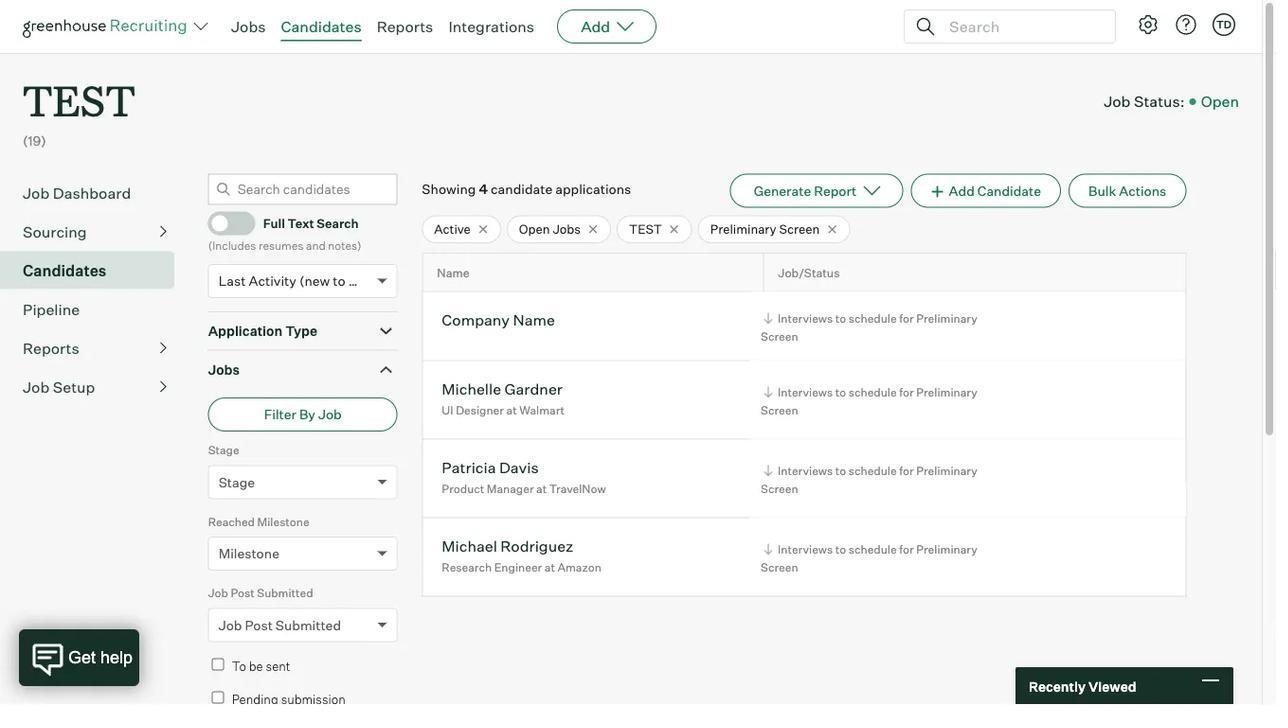 Task type: describe. For each thing, give the bounding box(es) containing it.
jobs link
[[231, 17, 266, 36]]

0 vertical spatial reports
[[377, 17, 433, 36]]

last
[[219, 273, 246, 290]]

filter by job
[[264, 407, 342, 423]]

applications
[[555, 181, 631, 197]]

interviews to schedule for preliminary screen link for michael rodriguez
[[761, 541, 977, 577]]

to for michelle gardner
[[835, 385, 846, 400]]

add button
[[557, 9, 657, 44]]

interviews for patricia davis
[[778, 464, 833, 478]]

ui
[[442, 404, 453, 418]]

for for davis
[[899, 464, 914, 478]]

job status:
[[1104, 92, 1185, 111]]

open jobs
[[519, 221, 581, 237]]

1 vertical spatial job post submitted
[[219, 617, 341, 634]]

be
[[249, 659, 263, 674]]

0 vertical spatial job post submitted
[[208, 587, 313, 601]]

sourcing link
[[23, 220, 167, 243]]

0 vertical spatial jobs
[[231, 17, 266, 36]]

integrations link
[[448, 17, 534, 36]]

preliminary screen
[[710, 221, 820, 237]]

application type
[[208, 323, 317, 340]]

open for open jobs
[[519, 221, 550, 237]]

interviews to schedule for preliminary screen for patricia davis
[[761, 464, 977, 497]]

notes)
[[328, 239, 362, 253]]

at for rodriguez
[[545, 561, 555, 575]]

engineer
[[494, 561, 542, 575]]

active
[[434, 221, 471, 237]]

add candidate link
[[911, 174, 1061, 208]]

setup
[[53, 378, 95, 397]]

to
[[232, 659, 246, 674]]

company name link
[[442, 311, 555, 333]]

1 interviews to schedule for preliminary screen link from the top
[[761, 310, 977, 346]]

type
[[285, 323, 317, 340]]

job setup
[[23, 378, 95, 397]]

bulk
[[1089, 183, 1116, 199]]

job dashboard link
[[23, 182, 167, 204]]

schedule for patricia davis
[[849, 464, 897, 478]]

open for open
[[1201, 92, 1239, 111]]

travelnow
[[549, 482, 606, 497]]

1 interviews to schedule for preliminary screen from the top
[[761, 311, 977, 344]]

bulk actions link
[[1069, 174, 1186, 208]]

(19)
[[23, 133, 46, 149]]

showing
[[422, 181, 476, 197]]

patricia
[[442, 459, 496, 478]]

job inside button
[[318, 407, 342, 423]]

interviews to schedule for preliminary screen link for michelle gardner
[[761, 383, 977, 420]]

old)
[[348, 273, 373, 290]]

amazon
[[558, 561, 601, 575]]

generate report
[[754, 183, 857, 199]]

(includes
[[208, 239, 256, 253]]

greenhouse recruiting image
[[23, 15, 193, 38]]

company
[[442, 311, 510, 330]]

reached
[[208, 515, 255, 529]]

pipeline link
[[23, 298, 167, 321]]

0 vertical spatial milestone
[[257, 515, 309, 529]]

gardner
[[505, 380, 563, 399]]

schedule for michael rodriguez
[[849, 543, 897, 557]]

1 vertical spatial milestone
[[219, 546, 279, 562]]

To be sent checkbox
[[212, 659, 224, 671]]

job/status
[[778, 265, 840, 280]]

configure image
[[1137, 13, 1160, 36]]

1 vertical spatial jobs
[[553, 221, 581, 237]]

and
[[306, 239, 326, 253]]

integrations
[[448, 17, 534, 36]]

rodriguez
[[501, 537, 574, 556]]

patricia davis product manager at travelnow
[[442, 459, 606, 497]]

last activity (new to old) option
[[219, 273, 373, 290]]

company name
[[442, 311, 555, 330]]

last activity (new to old)
[[219, 273, 373, 290]]

full
[[263, 216, 285, 231]]

actions
[[1119, 183, 1167, 199]]

filter by job button
[[208, 398, 398, 432]]

Search candidates field
[[208, 174, 398, 205]]

viewed
[[1089, 679, 1136, 695]]

bulk actions
[[1089, 183, 1167, 199]]

michelle gardner ui designer at walmart
[[442, 380, 565, 418]]

4
[[479, 181, 488, 197]]

add for add candidate
[[949, 183, 975, 199]]

checkmark image
[[217, 216, 231, 229]]

test (19)
[[23, 72, 135, 149]]

screen for rodriguez
[[761, 561, 798, 575]]

candidate reports are now available! apply filters and select "view in app" element
[[730, 174, 903, 208]]

manager
[[487, 482, 534, 497]]

1 horizontal spatial reports link
[[377, 17, 433, 36]]

(new
[[299, 273, 330, 290]]

test link
[[23, 53, 135, 132]]



Task type: vqa. For each thing, say whether or not it's contained in the screenshot.
'Add, Transfer or Remove Candidate's Jobs'
no



Task type: locate. For each thing, give the bounding box(es) containing it.
candidates link
[[281, 17, 362, 36], [23, 259, 167, 282]]

schedule
[[849, 311, 897, 326], [849, 385, 897, 400], [849, 464, 897, 478], [849, 543, 897, 557]]

name
[[437, 265, 470, 280], [513, 311, 555, 330]]

candidates link up the pipeline link
[[23, 259, 167, 282]]

text
[[288, 216, 314, 231]]

preliminary for rodriguez
[[916, 543, 977, 557]]

4 interviews to schedule for preliminary screen from the top
[[761, 543, 977, 575]]

status:
[[1134, 92, 1185, 111]]

2 vertical spatial jobs
[[208, 362, 240, 378]]

filter
[[264, 407, 296, 423]]

1 horizontal spatial candidates link
[[281, 17, 362, 36]]

open
[[1201, 92, 1239, 111], [519, 221, 550, 237]]

0 horizontal spatial candidates link
[[23, 259, 167, 282]]

michael
[[442, 537, 497, 556]]

jobs
[[231, 17, 266, 36], [553, 221, 581, 237], [208, 362, 240, 378]]

post
[[231, 587, 255, 601], [245, 617, 273, 634]]

reports link up job setup link
[[23, 337, 167, 360]]

3 interviews to schedule for preliminary screen link from the top
[[761, 462, 977, 499]]

submitted down reached milestone element
[[257, 587, 313, 601]]

resumes
[[259, 239, 303, 253]]

open right status:
[[1201, 92, 1239, 111]]

test for test
[[629, 221, 662, 237]]

1 vertical spatial name
[[513, 311, 555, 330]]

test down applications
[[629, 221, 662, 237]]

stage
[[208, 444, 239, 458], [219, 474, 255, 491]]

reports
[[377, 17, 433, 36], [23, 339, 79, 358]]

interviews for michael rodriguez
[[778, 543, 833, 557]]

milestone down 'reached milestone'
[[219, 546, 279, 562]]

job post submitted element
[[208, 585, 398, 656]]

submitted
[[257, 587, 313, 601], [276, 617, 341, 634]]

0 vertical spatial name
[[437, 265, 470, 280]]

michael rodriguez link
[[442, 537, 574, 559]]

application
[[208, 323, 283, 340]]

td
[[1216, 18, 1232, 31]]

davis
[[499, 459, 539, 478]]

1 vertical spatial post
[[245, 617, 273, 634]]

add inside popup button
[[581, 17, 610, 36]]

3 schedule from the top
[[849, 464, 897, 478]]

1 horizontal spatial candidates
[[281, 17, 362, 36]]

4 schedule from the top
[[849, 543, 897, 557]]

test up '(19)'
[[23, 72, 135, 128]]

research
[[442, 561, 492, 575]]

0 horizontal spatial reports link
[[23, 337, 167, 360]]

candidates
[[281, 17, 362, 36], [23, 261, 107, 280]]

Search text field
[[945, 13, 1098, 40]]

1 for from the top
[[899, 311, 914, 326]]

candidate
[[978, 183, 1041, 199]]

1 horizontal spatial name
[[513, 311, 555, 330]]

to for michael rodriguez
[[835, 543, 846, 557]]

0 horizontal spatial candidates
[[23, 261, 107, 280]]

for for gardner
[[899, 385, 914, 400]]

showing 4 candidate applications
[[422, 181, 631, 197]]

0 horizontal spatial open
[[519, 221, 550, 237]]

recently viewed
[[1029, 679, 1136, 695]]

candidate
[[491, 181, 553, 197]]

to be sent
[[232, 659, 290, 674]]

to
[[333, 273, 345, 290], [835, 311, 846, 326], [835, 385, 846, 400], [835, 464, 846, 478], [835, 543, 846, 557]]

reports inside "link"
[[23, 339, 79, 358]]

for for rodriguez
[[899, 543, 914, 557]]

at inside patricia davis product manager at travelnow
[[536, 482, 547, 497]]

add inside 'link'
[[949, 183, 975, 199]]

job post submitted
[[208, 587, 313, 601], [219, 617, 341, 634]]

1 vertical spatial add
[[949, 183, 975, 199]]

3 for from the top
[[899, 464, 914, 478]]

reached milestone element
[[208, 513, 398, 585]]

at down davis on the left bottom of page
[[536, 482, 547, 497]]

0 vertical spatial post
[[231, 587, 255, 601]]

interviews to schedule for preliminary screen for michael rodriguez
[[761, 543, 977, 575]]

interviews to schedule for preliminary screen link for patricia davis
[[761, 462, 977, 499]]

1 horizontal spatial add
[[949, 183, 975, 199]]

preliminary
[[710, 221, 777, 237], [916, 311, 977, 326], [916, 385, 977, 400], [916, 464, 977, 478], [916, 543, 977, 557]]

at for gardner
[[506, 404, 517, 418]]

test for test (19)
[[23, 72, 135, 128]]

0 vertical spatial submitted
[[257, 587, 313, 601]]

generate report button
[[730, 174, 903, 208]]

at down the michelle gardner link
[[506, 404, 517, 418]]

at inside michael rodriguez research engineer at amazon
[[545, 561, 555, 575]]

0 vertical spatial candidates
[[281, 17, 362, 36]]

job dashboard
[[23, 184, 131, 202]]

0 vertical spatial stage
[[208, 444, 239, 458]]

2 for from the top
[[899, 385, 914, 400]]

1 vertical spatial open
[[519, 221, 550, 237]]

screen for gardner
[[761, 404, 798, 418]]

at down rodriguez
[[545, 561, 555, 575]]

2 vertical spatial at
[[545, 561, 555, 575]]

interviews to schedule for preliminary screen link
[[761, 310, 977, 346], [761, 383, 977, 420], [761, 462, 977, 499], [761, 541, 977, 577]]

3 interviews to schedule for preliminary screen from the top
[[761, 464, 977, 497]]

name down "active"
[[437, 265, 470, 280]]

michelle
[[442, 380, 501, 399]]

reports link
[[377, 17, 433, 36], [23, 337, 167, 360]]

Pending submission checkbox
[[212, 692, 224, 705]]

pipeline
[[23, 300, 80, 319]]

1 vertical spatial candidates link
[[23, 259, 167, 282]]

for
[[899, 311, 914, 326], [899, 385, 914, 400], [899, 464, 914, 478], [899, 543, 914, 557]]

2 interviews from the top
[[778, 385, 833, 400]]

1 vertical spatial reports link
[[23, 337, 167, 360]]

0 horizontal spatial reports
[[23, 339, 79, 358]]

4 interviews to schedule for preliminary screen link from the top
[[761, 541, 977, 577]]

add
[[581, 17, 610, 36], [949, 183, 975, 199]]

sent
[[266, 659, 290, 674]]

full text search (includes resumes and notes)
[[208, 216, 362, 253]]

candidates right jobs link
[[281, 17, 362, 36]]

sourcing
[[23, 222, 87, 241]]

candidates down sourcing
[[23, 261, 107, 280]]

0 vertical spatial reports link
[[377, 17, 433, 36]]

milestone down stage element
[[257, 515, 309, 529]]

job post submitted up sent
[[219, 617, 341, 634]]

to for patricia davis
[[835, 464, 846, 478]]

interviews for michelle gardner
[[778, 385, 833, 400]]

0 vertical spatial test
[[23, 72, 135, 128]]

patricia davis link
[[442, 459, 539, 481]]

reached milestone
[[208, 515, 309, 529]]

0 horizontal spatial name
[[437, 265, 470, 280]]

2 interviews to schedule for preliminary screen from the top
[[761, 385, 977, 418]]

post up to be sent at the bottom of page
[[245, 617, 273, 634]]

open down showing 4 candidate applications
[[519, 221, 550, 237]]

walmart
[[519, 404, 565, 418]]

post down reached
[[231, 587, 255, 601]]

1 vertical spatial submitted
[[276, 617, 341, 634]]

1 vertical spatial stage
[[219, 474, 255, 491]]

preliminary for davis
[[916, 464, 977, 478]]

1 horizontal spatial reports
[[377, 17, 433, 36]]

designer
[[456, 404, 504, 418]]

0 vertical spatial open
[[1201, 92, 1239, 111]]

stage element
[[208, 442, 398, 513]]

preliminary for gardner
[[916, 385, 977, 400]]

1 interviews from the top
[[778, 311, 833, 326]]

2 schedule from the top
[[849, 385, 897, 400]]

screen for davis
[[761, 482, 798, 497]]

0 vertical spatial add
[[581, 17, 610, 36]]

2 interviews to schedule for preliminary screen link from the top
[[761, 383, 977, 420]]

dashboard
[[53, 184, 131, 202]]

product
[[442, 482, 484, 497]]

1 horizontal spatial open
[[1201, 92, 1239, 111]]

activity
[[249, 273, 296, 290]]

michael rodriguez research engineer at amazon
[[442, 537, 601, 575]]

job
[[1104, 92, 1131, 111], [23, 184, 50, 202], [23, 378, 50, 397], [318, 407, 342, 423], [208, 587, 228, 601], [219, 617, 242, 634]]

4 interviews from the top
[[778, 543, 833, 557]]

1 vertical spatial reports
[[23, 339, 79, 358]]

1 vertical spatial test
[[629, 221, 662, 237]]

0 horizontal spatial add
[[581, 17, 610, 36]]

0 horizontal spatial test
[[23, 72, 135, 128]]

reports down pipeline
[[23, 339, 79, 358]]

job post submitted down reached milestone element
[[208, 587, 313, 601]]

0 vertical spatial candidates link
[[281, 17, 362, 36]]

1 schedule from the top
[[849, 311, 897, 326]]

name inside company name link
[[513, 311, 555, 330]]

4 for from the top
[[899, 543, 914, 557]]

report
[[814, 183, 857, 199]]

1 vertical spatial candidates
[[23, 261, 107, 280]]

milestone
[[257, 515, 309, 529], [219, 546, 279, 562]]

recently
[[1029, 679, 1086, 695]]

reports link left integrations
[[377, 17, 433, 36]]

reports left integrations
[[377, 17, 433, 36]]

by
[[299, 407, 315, 423]]

schedule for michelle gardner
[[849, 385, 897, 400]]

at inside michelle gardner ui designer at walmart
[[506, 404, 517, 418]]

michelle gardner link
[[442, 380, 563, 402]]

td button
[[1213, 13, 1235, 36]]

1 horizontal spatial test
[[629, 221, 662, 237]]

candidates link right jobs link
[[281, 17, 362, 36]]

generate
[[754, 183, 811, 199]]

submitted up sent
[[276, 617, 341, 634]]

add for add
[[581, 17, 610, 36]]

job setup link
[[23, 376, 167, 399]]

3 interviews from the top
[[778, 464, 833, 478]]

at for davis
[[536, 482, 547, 497]]

name right company on the left top of the page
[[513, 311, 555, 330]]

1 vertical spatial at
[[536, 482, 547, 497]]

screen
[[779, 221, 820, 237], [761, 330, 798, 344], [761, 404, 798, 418], [761, 482, 798, 497], [761, 561, 798, 575]]

interviews to schedule for preliminary screen
[[761, 311, 977, 344], [761, 385, 977, 418], [761, 464, 977, 497], [761, 543, 977, 575]]

interviews to schedule for preliminary screen for michelle gardner
[[761, 385, 977, 418]]

td button
[[1209, 9, 1239, 40]]

0 vertical spatial at
[[506, 404, 517, 418]]

add candidate
[[949, 183, 1041, 199]]

search
[[317, 216, 359, 231]]



